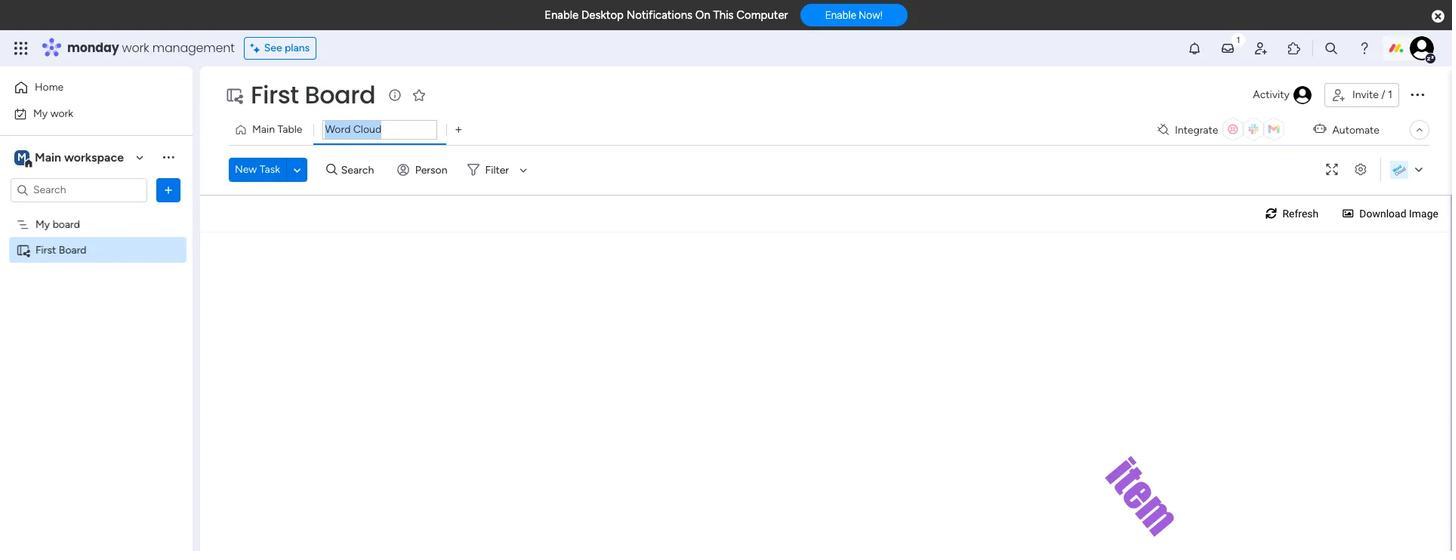 Task type: vqa. For each thing, say whether or not it's contained in the screenshot.
column header
no



Task type: describe. For each thing, give the bounding box(es) containing it.
first inside list box
[[36, 244, 56, 256]]

v2 search image
[[326, 161, 337, 178]]

options image
[[1409, 85, 1427, 103]]

arrow down image
[[515, 161, 533, 179]]

work for my
[[50, 107, 73, 120]]

integrate
[[1175, 124, 1219, 136]]

my work button
[[9, 102, 162, 126]]

jacob simon image
[[1410, 36, 1435, 60]]

monday
[[67, 39, 119, 57]]

task
[[260, 163, 280, 176]]

filter
[[485, 164, 509, 176]]

Search field
[[337, 159, 383, 181]]

home button
[[9, 76, 162, 100]]

enable for enable now!
[[825, 9, 857, 21]]

shareable board image
[[225, 86, 243, 104]]

main workspace
[[35, 150, 124, 164]]

add to favorites image
[[412, 87, 427, 102]]

add view image
[[456, 124, 462, 136]]

0 horizontal spatial first board
[[36, 244, 87, 256]]

person button
[[391, 158, 457, 182]]

apps image
[[1287, 41, 1302, 56]]

enable desktop notifications on this computer
[[545, 8, 788, 22]]

see plans
[[264, 42, 310, 54]]

collapse board header image
[[1414, 124, 1426, 136]]

1 horizontal spatial first
[[251, 78, 299, 112]]

1 vertical spatial board
[[59, 244, 87, 256]]

workspace options image
[[161, 150, 176, 165]]

desktop
[[582, 8, 624, 22]]

1
[[1389, 88, 1393, 101]]

autopilot image
[[1314, 120, 1327, 139]]

invite
[[1353, 88, 1379, 101]]

Search in workspace field
[[32, 181, 126, 199]]

computer
[[737, 8, 788, 22]]

enable now!
[[825, 9, 883, 21]]

new task
[[235, 163, 280, 176]]

/
[[1382, 88, 1386, 101]]

m
[[17, 151, 26, 164]]

my for my board
[[36, 218, 50, 231]]

monday work management
[[67, 39, 235, 57]]

table
[[278, 123, 303, 136]]

select product image
[[14, 41, 29, 56]]

automate
[[1333, 124, 1380, 136]]

plans
[[285, 42, 310, 54]]

now!
[[859, 9, 883, 21]]

angle down image
[[294, 164, 301, 176]]

new task button
[[229, 158, 286, 182]]

invite members image
[[1254, 41, 1269, 56]]



Task type: locate. For each thing, give the bounding box(es) containing it.
shareable board image
[[16, 243, 30, 257]]

1 horizontal spatial work
[[122, 39, 149, 57]]

options image
[[161, 182, 176, 198]]

main left table at the left
[[252, 123, 275, 136]]

1 vertical spatial work
[[50, 107, 73, 120]]

first board down the my board
[[36, 244, 87, 256]]

first right shareable board image
[[36, 244, 56, 256]]

0 vertical spatial my
[[33, 107, 48, 120]]

notifications
[[627, 8, 693, 22]]

enable
[[545, 8, 579, 22], [825, 9, 857, 21]]

None field
[[323, 120, 438, 140]]

1 vertical spatial my
[[36, 218, 50, 231]]

new
[[235, 163, 257, 176]]

main table
[[252, 123, 303, 136]]

1 vertical spatial first board
[[36, 244, 87, 256]]

see
[[264, 42, 282, 54]]

main
[[252, 123, 275, 136], [35, 150, 61, 164]]

filter button
[[461, 158, 533, 182]]

enable left desktop
[[545, 8, 579, 22]]

main for main table
[[252, 123, 275, 136]]

first
[[251, 78, 299, 112], [36, 244, 56, 256]]

work inside button
[[50, 107, 73, 120]]

activity button
[[1247, 83, 1319, 107]]

search everything image
[[1324, 41, 1339, 56]]

home
[[35, 81, 64, 94]]

work for monday
[[122, 39, 149, 57]]

board left show board description icon
[[305, 78, 376, 112]]

see plans button
[[244, 37, 317, 60]]

work right monday
[[122, 39, 149, 57]]

1 horizontal spatial enable
[[825, 9, 857, 21]]

0 vertical spatial board
[[305, 78, 376, 112]]

enable for enable desktop notifications on this computer
[[545, 8, 579, 22]]

0 vertical spatial first
[[251, 78, 299, 112]]

my left board
[[36, 218, 50, 231]]

0 horizontal spatial work
[[50, 107, 73, 120]]

main right 'workspace' "image"
[[35, 150, 61, 164]]

enable now! button
[[801, 4, 908, 27]]

first board up table at the left
[[251, 78, 376, 112]]

my work
[[33, 107, 73, 120]]

1 horizontal spatial first board
[[251, 78, 376, 112]]

First Board field
[[247, 78, 379, 112]]

main table button
[[229, 118, 314, 142]]

option
[[0, 211, 193, 214]]

my board
[[36, 218, 80, 231]]

workspace
[[64, 150, 124, 164]]

my
[[33, 107, 48, 120], [36, 218, 50, 231]]

this
[[714, 8, 734, 22]]

main inside button
[[252, 123, 275, 136]]

activity
[[1254, 88, 1290, 101]]

invite / 1 button
[[1325, 83, 1400, 107]]

0 horizontal spatial main
[[35, 150, 61, 164]]

board down board
[[59, 244, 87, 256]]

1 vertical spatial main
[[35, 150, 61, 164]]

invite / 1
[[1353, 88, 1393, 101]]

1 horizontal spatial main
[[252, 123, 275, 136]]

board
[[305, 78, 376, 112], [59, 244, 87, 256]]

0 horizontal spatial enable
[[545, 8, 579, 22]]

1 vertical spatial first
[[36, 244, 56, 256]]

management
[[152, 39, 235, 57]]

show board description image
[[386, 88, 404, 103]]

0 vertical spatial first board
[[251, 78, 376, 112]]

0 horizontal spatial board
[[59, 244, 87, 256]]

first up main table at the top left of the page
[[251, 78, 299, 112]]

1 image
[[1232, 31, 1246, 48]]

work
[[122, 39, 149, 57], [50, 107, 73, 120]]

help image
[[1358, 41, 1373, 56]]

main for main workspace
[[35, 150, 61, 164]]

on
[[696, 8, 711, 22]]

enable inside button
[[825, 9, 857, 21]]

first board
[[251, 78, 376, 112], [36, 244, 87, 256]]

settings image
[[1349, 164, 1373, 176]]

0 vertical spatial main
[[252, 123, 275, 136]]

open full screen image
[[1321, 164, 1345, 176]]

dapulse integrations image
[[1158, 124, 1169, 136]]

board
[[53, 218, 80, 231]]

my inside list box
[[36, 218, 50, 231]]

workspace image
[[14, 149, 29, 166]]

1 horizontal spatial board
[[305, 78, 376, 112]]

inbox image
[[1221, 41, 1236, 56]]

list box containing my board
[[0, 209, 193, 467]]

workspace selection element
[[14, 148, 126, 168]]

my for my work
[[33, 107, 48, 120]]

my inside button
[[33, 107, 48, 120]]

person
[[415, 164, 448, 176]]

work down 'home'
[[50, 107, 73, 120]]

notifications image
[[1188, 41, 1203, 56]]

my down 'home'
[[33, 107, 48, 120]]

list box
[[0, 209, 193, 467]]

dapulse close image
[[1432, 9, 1445, 24]]

main inside 'workspace selection' element
[[35, 150, 61, 164]]

enable left now!
[[825, 9, 857, 21]]

0 horizontal spatial first
[[36, 244, 56, 256]]

0 vertical spatial work
[[122, 39, 149, 57]]



